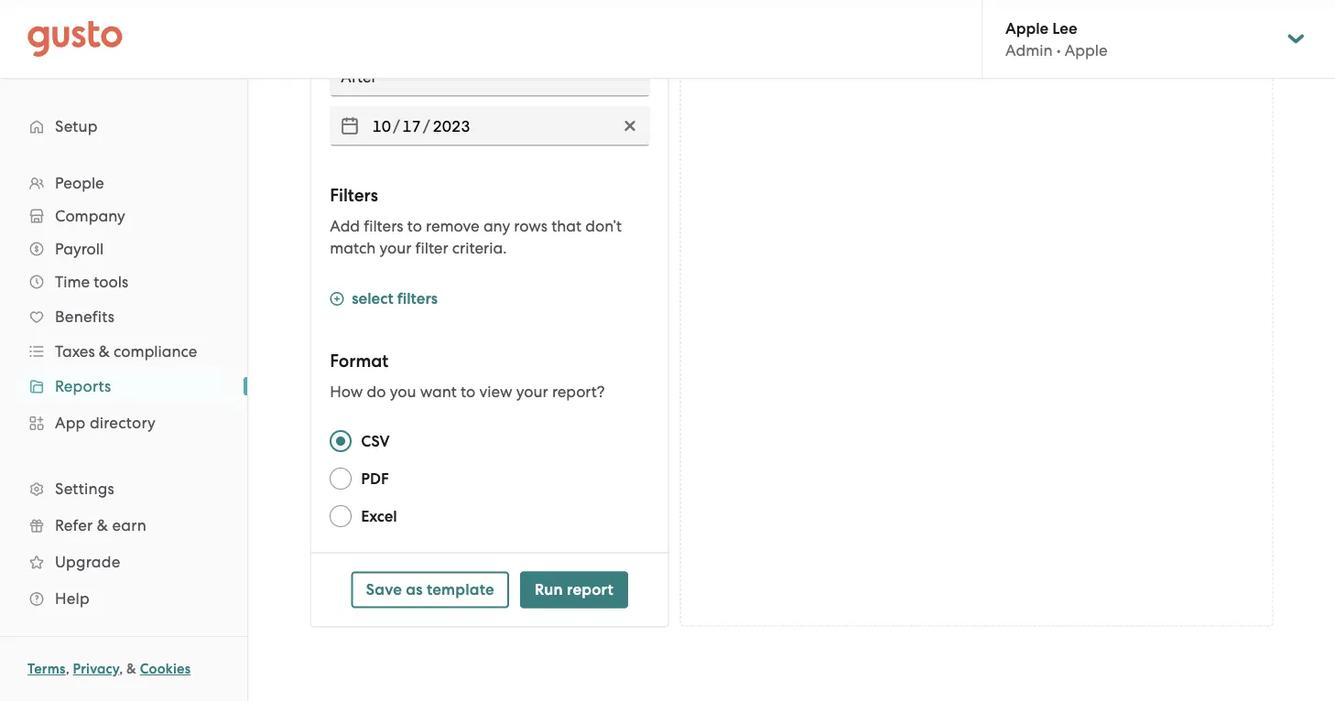 Task type: describe. For each thing, give the bounding box(es) containing it.
filter
[[415, 240, 448, 258]]

cookies
[[140, 661, 191, 678]]

1 vertical spatial apple
[[1065, 41, 1108, 59]]

you
[[390, 384, 416, 402]]

2 vertical spatial &
[[126, 661, 137, 678]]

filters
[[329, 186, 378, 207]]

2 , from the left
[[119, 661, 123, 678]]

taxes
[[55, 343, 95, 361]]

setup
[[55, 117, 98, 136]]

save as template
[[366, 581, 495, 600]]

save as template button
[[351, 573, 509, 609]]

terms link
[[27, 661, 66, 678]]

lee
[[1053, 19, 1078, 37]]

benefits link
[[18, 300, 229, 333]]

payroll
[[55, 240, 104, 258]]

filters for add
[[363, 218, 403, 236]]

report
[[567, 581, 614, 600]]

excel
[[361, 508, 397, 527]]

do
[[367, 384, 386, 402]]

& for compliance
[[99, 343, 110, 361]]

gusto navigation element
[[0, 79, 247, 647]]

run report
[[535, 581, 614, 600]]

help
[[55, 590, 90, 608]]

benefits
[[55, 308, 115, 326]]

reports link
[[18, 370, 229, 403]]

Month (mm) field
[[370, 112, 393, 142]]

& for earn
[[97, 517, 108, 535]]

directory
[[90, 414, 156, 432]]

CSV radio
[[329, 431, 351, 453]]

app directory link
[[18, 407, 229, 440]]

people
[[55, 174, 104, 192]]

1 / from the left
[[393, 118, 400, 136]]

select filters
[[351, 290, 437, 309]]

people button
[[18, 167, 229, 200]]

privacy link
[[73, 661, 119, 678]]

help link
[[18, 583, 229, 616]]

apple lee admin • apple
[[1006, 19, 1108, 59]]

module__icon___go7vc image
[[329, 293, 344, 307]]

how do you want to view your report?
[[329, 384, 605, 402]]

terms , privacy , & cookies
[[27, 661, 191, 678]]

settings link
[[18, 473, 229, 506]]

select
[[351, 290, 393, 309]]

select filters button
[[329, 289, 437, 313]]

cookies button
[[140, 659, 191, 681]]

company
[[55, 207, 125, 225]]



Task type: vqa. For each thing, say whether or not it's contained in the screenshot.
pdf
yes



Task type: locate. For each thing, give the bounding box(es) containing it.
, left cookies
[[119, 661, 123, 678]]

earn
[[112, 517, 147, 535]]

add
[[329, 218, 360, 236]]

your inside "add filters to remove any rows that don't match your filter criteria."
[[379, 240, 411, 258]]

Excel radio
[[329, 507, 351, 529]]

2 / from the left
[[423, 118, 430, 136]]

any
[[483, 218, 510, 236]]

1 vertical spatial filters
[[397, 290, 437, 309]]

0 vertical spatial your
[[379, 240, 411, 258]]

don't
[[585, 218, 622, 236]]

Day (dd) field
[[400, 112, 423, 142]]

, left privacy 'link'
[[66, 661, 69, 678]]

/ right month (mm) field
[[423, 118, 430, 136]]

0 horizontal spatial /
[[393, 118, 400, 136]]

compliance
[[114, 343, 197, 361]]

,
[[66, 661, 69, 678], [119, 661, 123, 678]]

report?
[[552, 384, 605, 402]]

company button
[[18, 200, 229, 233]]

add filters to remove any rows that don't match your filter criteria.
[[329, 218, 622, 258]]

template
[[427, 581, 495, 600]]

apple right •
[[1065, 41, 1108, 59]]

csv
[[361, 433, 389, 452]]

as
[[406, 581, 423, 600]]

filters up match
[[363, 218, 403, 236]]

terms
[[27, 661, 66, 678]]

refer & earn link
[[18, 509, 229, 542]]

time tools button
[[18, 266, 229, 299]]

& left cookies
[[126, 661, 137, 678]]

& left earn
[[97, 517, 108, 535]]

view
[[479, 384, 512, 402]]

0 horizontal spatial apple
[[1006, 19, 1049, 37]]

PDF radio
[[329, 469, 351, 491]]

1 vertical spatial &
[[97, 517, 108, 535]]

filters inside "add filters to remove any rows that don't match your filter criteria."
[[363, 218, 403, 236]]

filters inside button
[[397, 290, 437, 309]]

home image
[[27, 21, 123, 57]]

taxes & compliance
[[55, 343, 197, 361]]

1 horizontal spatial your
[[516, 384, 548, 402]]

to inside "add filters to remove any rows that don't match your filter criteria."
[[407, 218, 422, 236]]

run report button
[[520, 573, 628, 609]]

time tools
[[55, 273, 128, 291]]

1 vertical spatial your
[[516, 384, 548, 402]]

filters
[[363, 218, 403, 236], [397, 290, 437, 309]]

taxes & compliance button
[[18, 335, 229, 368]]

to
[[407, 218, 422, 236], [460, 384, 475, 402]]

reports
[[55, 377, 111, 396]]

filters for select
[[397, 290, 437, 309]]

0 horizontal spatial your
[[379, 240, 411, 258]]

upgrade link
[[18, 546, 229, 579]]

tools
[[94, 273, 128, 291]]

apple up admin
[[1006, 19, 1049, 37]]

& inside dropdown button
[[99, 343, 110, 361]]

refer
[[55, 517, 93, 535]]

list
[[0, 167, 247, 617]]

criteria.
[[452, 240, 507, 258]]

app
[[55, 414, 86, 432]]

0 horizontal spatial to
[[407, 218, 422, 236]]

0 vertical spatial to
[[407, 218, 422, 236]]

1 horizontal spatial ,
[[119, 661, 123, 678]]

your right view
[[516, 384, 548, 402]]

upgrade
[[55, 553, 120, 572]]

/ left year (yyyy) field
[[393, 118, 400, 136]]

that
[[551, 218, 581, 236]]

privacy
[[73, 661, 119, 678]]

remove
[[426, 218, 479, 236]]

1 horizontal spatial to
[[460, 384, 475, 402]]

to left view
[[460, 384, 475, 402]]

1 vertical spatial to
[[460, 384, 475, 402]]

0 vertical spatial &
[[99, 343, 110, 361]]

save
[[366, 581, 402, 600]]

0 horizontal spatial ,
[[66, 661, 69, 678]]

your left filter
[[379, 240, 411, 258]]

0 vertical spatial apple
[[1006, 19, 1049, 37]]

setup link
[[18, 110, 229, 143]]

app directory
[[55, 414, 156, 432]]

to up filter
[[407, 218, 422, 236]]

1 horizontal spatial apple
[[1065, 41, 1108, 59]]

Year (yyyy) field
[[430, 112, 472, 142]]

your
[[379, 240, 411, 258], [516, 384, 548, 402]]

refer & earn
[[55, 517, 147, 535]]

list containing people
[[0, 167, 247, 617]]

settings
[[55, 480, 114, 498]]

filters right the select
[[397, 290, 437, 309]]

how
[[329, 384, 363, 402]]

0 vertical spatial filters
[[363, 218, 403, 236]]

1 horizontal spatial /
[[423, 118, 430, 136]]

&
[[99, 343, 110, 361], [97, 517, 108, 535], [126, 661, 137, 678]]

& right taxes
[[99, 343, 110, 361]]

want
[[420, 384, 457, 402]]

pdf
[[361, 470, 389, 489]]

format
[[329, 352, 388, 373]]

rows
[[514, 218, 547, 236]]

•
[[1057, 41, 1061, 59]]

/
[[393, 118, 400, 136], [423, 118, 430, 136]]

apple
[[1006, 19, 1049, 37], [1065, 41, 1108, 59]]

1 , from the left
[[66, 661, 69, 678]]

run
[[535, 581, 563, 600]]

match
[[329, 240, 375, 258]]

payroll button
[[18, 233, 229, 266]]

admin
[[1006, 41, 1053, 59]]

time
[[55, 273, 90, 291]]



